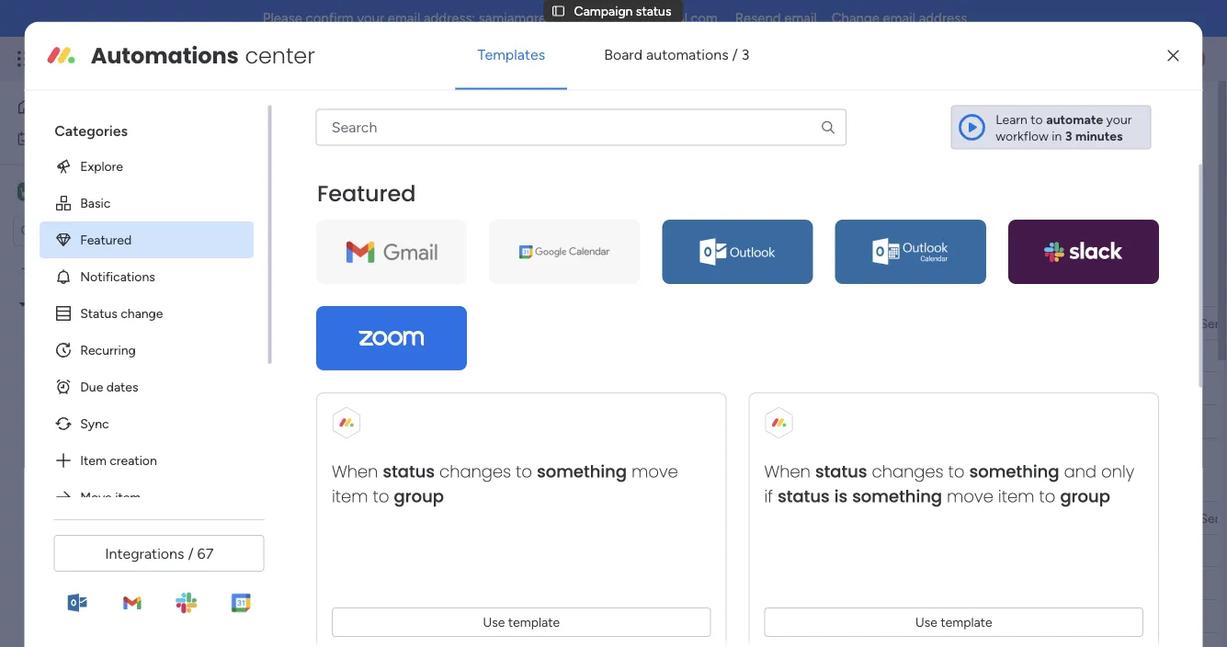 Task type: describe. For each thing, give the bounding box(es) containing it.
campaigns
[[408, 471, 505, 494]]

main
[[307, 169, 335, 184]]

run,
[[535, 136, 556, 151]]

2 changes from the left
[[872, 460, 944, 483]]

help for to
[[410, 276, 447, 299]]

activity
[[976, 106, 1021, 122]]

how
[[524, 348, 548, 364]]

see more link
[[837, 133, 895, 152]]

sam green image
[[1176, 44, 1205, 74]]

hide button
[[726, 211, 793, 240]]

sync
[[80, 416, 109, 431]]

requests
[[183, 359, 233, 375]]

1 horizontal spatial something
[[852, 485, 942, 508]]

main table
[[307, 169, 368, 184]]

filter button
[[563, 211, 649, 240]]

main table button
[[279, 162, 382, 191]]

➡️
[[597, 348, 610, 364]]

campaign up due
[[63, 359, 122, 375]]

notifications option
[[39, 258, 254, 295]]

and right "ideas"
[[159, 359, 180, 375]]

1 vertical spatial move
[[947, 485, 994, 508]]

/ for invite / 1
[[1132, 106, 1137, 122]]

template inside field
[[674, 276, 752, 299]]

1 when status changes   to something from the left
[[332, 460, 627, 483]]

your right track
[[616, 136, 642, 151]]

few
[[316, 276, 349, 299]]

monday work management
[[82, 48, 286, 69]]

please
[[263, 10, 302, 27]]

basic option
[[39, 185, 254, 221]]

invite / 1
[[1097, 106, 1146, 122]]

see plans image
[[305, 48, 322, 70]]

workflow inside your workflow in
[[996, 128, 1049, 144]]

email for change email address
[[883, 10, 916, 27]]

and up team workload 'button'
[[419, 136, 440, 151]]

this
[[281, 136, 305, 151]]

home image
[[17, 97, 35, 116]]

status change
[[80, 305, 163, 321]]

resend
[[735, 10, 781, 27]]

more
[[864, 135, 893, 150]]

item creation option
[[39, 442, 254, 479]]

item for move item
[[115, 489, 140, 505]]

workspace.
[[844, 136, 909, 151]]

use for status
[[915, 614, 938, 630]]

here
[[448, 348, 474, 364]]

to inside move item to
[[373, 485, 389, 508]]

sam's
[[42, 183, 82, 200]]

your workflow in
[[996, 111, 1132, 144]]

explore option
[[39, 148, 254, 185]]

move item
[[80, 489, 140, 505]]

item for item creation
[[80, 453, 106, 468]]

notifications
[[80, 269, 155, 284]]

automations
[[646, 46, 729, 64]]

status change option
[[39, 295, 254, 332]]

email
[[33, 297, 64, 312]]

featured inside option
[[80, 232, 131, 247]]

campaign up board
[[280, 98, 399, 129]]

activity button
[[969, 99, 1056, 129]]

table
[[338, 169, 368, 184]]

0 horizontal spatial something
[[537, 460, 627, 483]]

public board image
[[40, 327, 57, 344]]

confirm
[[306, 10, 354, 27]]

invite
[[1097, 106, 1129, 122]]

:)
[[756, 276, 769, 299]]

1 horizontal spatial 3
[[1066, 128, 1073, 144]]

please confirm your email address: samiamgreeneggsnham27@gmail.com
[[263, 10, 718, 27]]

and inside the and only if
[[1064, 460, 1097, 483]]

select product image
[[17, 50, 35, 68]]

67
[[197, 545, 214, 562]]

sort button
[[655, 211, 720, 240]]

1 email from the left
[[388, 10, 420, 27]]

learn
[[493, 348, 521, 364]]

3 minutes
[[1066, 128, 1123, 144]]

ideas
[[125, 359, 155, 375]]

center
[[245, 40, 315, 71]]

person button
[[477, 211, 557, 240]]

move
[[80, 489, 111, 505]]

workspace image
[[17, 182, 36, 202]]

templates
[[478, 46, 545, 64]]

work for monday
[[149, 48, 182, 69]]

board automations / 3
[[604, 46, 750, 64]]

/ for integrations / 67
[[188, 545, 194, 562]]

Account field
[[731, 508, 789, 528]]

hi there! 👋  click here to learn how to start ➡️
[[348, 348, 610, 364]]

explore
[[80, 158, 123, 174]]

of
[[619, 276, 635, 299]]

list box containing green eggs and ham
[[0, 254, 234, 631]]

board
[[308, 136, 341, 151]]

hi
[[348, 348, 360, 364]]

your right confirm
[[357, 10, 384, 27]]

move inside move item to
[[632, 460, 678, 483]]

change
[[832, 10, 880, 27]]

person
[[507, 217, 546, 233]]

creation
[[109, 453, 157, 468]]

status is something move item to group
[[778, 485, 1110, 508]]

categories list box
[[39, 105, 272, 516]]

use template for group
[[483, 614, 560, 630]]

angle down image
[[359, 218, 367, 232]]

integrations / 67 button
[[54, 535, 265, 572]]

move item option
[[39, 479, 254, 516]]

categories
[[54, 122, 127, 139]]

0 horizontal spatial in
[[806, 136, 816, 151]]

0 horizontal spatial workflow
[[750, 136, 803, 151]]

see
[[839, 135, 861, 150]]

entire
[[645, 136, 678, 151]]

caret down image
[[19, 298, 27, 311]]



Task type: locate. For each thing, give the bounding box(es) containing it.
2 horizontal spatial email
[[883, 10, 916, 27]]

1 vertical spatial help
[[410, 276, 447, 299]]

board automations / 3 button
[[582, 33, 772, 77]]

sam's workspace button
[[13, 176, 183, 207]]

in inside your workflow in
[[1052, 128, 1062, 144]]

workspace selection element
[[17, 181, 162, 205]]

1 horizontal spatial /
[[732, 46, 738, 64]]

this
[[639, 276, 670, 299]]

item up click
[[421, 315, 448, 331]]

0 horizontal spatial template
[[508, 614, 560, 630]]

1 horizontal spatial in
[[1052, 128, 1062, 144]]

use template button for status
[[764, 607, 1144, 637]]

1 horizontal spatial help
[[410, 276, 447, 299]]

tips
[[353, 276, 384, 299]]

0 horizontal spatial group
[[394, 485, 444, 508]]

in left one
[[806, 136, 816, 151]]

when status changes   to something
[[332, 460, 627, 483], [764, 460, 1059, 483]]

1 when from the left
[[332, 460, 378, 483]]

campaign up "board"
[[574, 3, 633, 19]]

show board description image
[[486, 105, 508, 123]]

if
[[764, 485, 773, 508]]

workload
[[430, 169, 482, 184]]

status
[[80, 305, 117, 321]]

0 horizontal spatial you
[[394, 136, 415, 151]]

and right run,
[[560, 136, 581, 151]]

1 use template from the left
[[483, 614, 560, 630]]

item inside button
[[316, 217, 342, 233]]

Search field
[[412, 212, 467, 238]]

your inside your workflow in
[[1107, 111, 1132, 127]]

team workload
[[396, 169, 482, 184]]

1 horizontal spatial use template button
[[764, 607, 1144, 637]]

new
[[286, 217, 313, 233]]

/ left 1
[[1132, 106, 1137, 122]]

due
[[80, 379, 103, 395]]

1 changes from the left
[[439, 460, 511, 483]]

3 email from the left
[[883, 10, 916, 27]]

campaign status up will
[[280, 98, 473, 129]]

help
[[366, 136, 391, 151], [410, 276, 447, 299]]

1 vertical spatial you
[[451, 276, 483, 299]]

plan,
[[504, 136, 532, 151]]

you for make
[[451, 276, 483, 299]]

0 vertical spatial help
[[366, 136, 391, 151]]

automations
[[91, 40, 239, 71]]

green eggs and ham
[[43, 265, 165, 281]]

management
[[185, 48, 286, 69]]

0 vertical spatial /
[[732, 46, 738, 64]]

1 horizontal spatial featured
[[317, 178, 416, 209]]

group
[[394, 485, 444, 508], [1060, 485, 1110, 508]]

resend email
[[735, 10, 817, 27]]

in down learn to automate at the top of page
[[1052, 128, 1062, 144]]

sync option
[[39, 405, 254, 442]]

3 down resend
[[742, 46, 750, 64]]

work for my
[[61, 131, 89, 146]]

0 horizontal spatial campaign status
[[63, 328, 161, 343]]

0 horizontal spatial email
[[388, 10, 420, 27]]

item inside option
[[80, 453, 106, 468]]

address:
[[424, 10, 476, 27]]

0 vertical spatial featured
[[317, 178, 416, 209]]

2 horizontal spatial template
[[941, 614, 992, 630]]

use for group
[[483, 614, 505, 630]]

2 horizontal spatial item
[[998, 485, 1035, 508]]

categories heading
[[39, 105, 254, 148]]

automate
[[1047, 111, 1104, 127]]

2 when from the left
[[764, 460, 811, 483]]

move item to
[[332, 460, 678, 508]]

2 use from the left
[[915, 614, 938, 630]]

/ left 67
[[188, 545, 194, 562]]

automations  center image
[[47, 41, 76, 70]]

arrow down image
[[627, 214, 649, 236]]

template for move item to
[[508, 614, 560, 630]]

help inside field
[[410, 276, 447, 299]]

email for resend email
[[785, 10, 817, 27]]

/ down resend
[[732, 46, 738, 64]]

work right monday
[[149, 48, 182, 69]]

item right new
[[316, 217, 342, 233]]

template
[[674, 276, 752, 299], [508, 614, 560, 630], [941, 614, 992, 630]]

1 vertical spatial work
[[61, 131, 89, 146]]

2 use template from the left
[[915, 614, 992, 630]]

email right change on the top right
[[883, 10, 916, 27]]

new item
[[286, 217, 342, 233]]

your left team
[[443, 136, 469, 151]]

3 down automate
[[1066, 128, 1073, 144]]

and left only
[[1064, 460, 1097, 483]]

None field
[[1196, 313, 1228, 333], [1196, 508, 1228, 528], [1196, 313, 1228, 333], [1196, 508, 1228, 528]]

Upcoming campaigns field
[[312, 471, 509, 495]]

1 horizontal spatial campaign status
[[280, 98, 473, 129]]

0 horizontal spatial use template
[[483, 614, 560, 630]]

will
[[344, 136, 363, 151]]

2 horizontal spatial /
[[1132, 106, 1137, 122]]

work right my
[[61, 131, 89, 146]]

you for and
[[394, 136, 415, 151]]

2 vertical spatial item
[[80, 453, 106, 468]]

use template button
[[332, 607, 711, 637], [764, 607, 1144, 637]]

dates
[[106, 379, 138, 395]]

0 horizontal spatial when status changes   to something
[[332, 460, 627, 483]]

and left ham
[[114, 265, 135, 281]]

integrations
[[105, 545, 184, 562]]

board
[[604, 46, 643, 64]]

you left make on the top left of the page
[[451, 276, 483, 299]]

option
[[0, 257, 234, 260]]

address
[[919, 10, 967, 27]]

eggs
[[82, 265, 111, 281]]

0 horizontal spatial when
[[332, 460, 378, 483]]

2 group from the left
[[1060, 485, 1110, 508]]

your
[[357, 10, 384, 27], [1107, 111, 1132, 127], [443, 136, 469, 151], [616, 136, 642, 151]]

campaign status down status change
[[63, 328, 161, 343]]

there!
[[363, 348, 398, 364]]

campaign status up "board"
[[574, 3, 672, 19]]

0 horizontal spatial use template button
[[332, 607, 711, 637]]

1 horizontal spatial move
[[947, 485, 994, 508]]

due dates option
[[39, 368, 254, 405]]

and only if
[[764, 460, 1135, 508]]

0 horizontal spatial featured
[[80, 232, 131, 247]]

featured option
[[39, 221, 254, 258]]

in
[[1052, 128, 1062, 144], [806, 136, 816, 151]]

1 vertical spatial /
[[1132, 106, 1137, 122]]

workflow left one
[[750, 136, 803, 151]]

add to favorites image
[[517, 104, 536, 123]]

0 vertical spatial work
[[149, 48, 182, 69]]

item for item
[[421, 315, 448, 331]]

0 vertical spatial campaign status
[[574, 3, 672, 19]]

0 horizontal spatial move
[[632, 460, 678, 483]]

most
[[571, 276, 614, 299]]

ham
[[138, 265, 165, 281]]

team workload button
[[382, 162, 496, 191]]

campaign down "status"
[[63, 328, 122, 343]]

search image
[[820, 119, 837, 136]]

your left 1
[[1107, 111, 1132, 127]]

2 vertical spatial campaign status
[[63, 328, 161, 343]]

Search in workspace field
[[39, 221, 154, 242]]

1 horizontal spatial item
[[332, 485, 368, 508]]

this board will help you and your team plan, run, and track your entire campaign's workflow in one workspace.
[[281, 136, 909, 151]]

3
[[742, 46, 750, 64], [1066, 128, 1073, 144]]

email marketing
[[33, 297, 125, 312]]

email left address:
[[388, 10, 420, 27]]

new item button
[[279, 211, 350, 240]]

upcoming
[[316, 471, 404, 494]]

item down sync
[[80, 453, 106, 468]]

1 vertical spatial item
[[421, 315, 448, 331]]

1 horizontal spatial template
[[674, 276, 752, 299]]

help for will
[[366, 136, 391, 151]]

0 horizontal spatial item
[[80, 453, 106, 468]]

1 horizontal spatial you
[[451, 276, 483, 299]]

workflow down learn at the top right
[[996, 128, 1049, 144]]

0 horizontal spatial item
[[115, 489, 140, 505]]

track
[[584, 136, 613, 151]]

list box
[[0, 254, 234, 631]]

recurring option
[[39, 332, 254, 368]]

0 horizontal spatial /
[[188, 545, 194, 562]]

Few tips to help you make the most of this template :) field
[[312, 276, 773, 300]]

account
[[735, 510, 785, 526]]

item inside option
[[115, 489, 140, 505]]

the
[[539, 276, 567, 299]]

0 vertical spatial move
[[632, 460, 678, 483]]

use template button for group
[[332, 607, 711, 637]]

1 horizontal spatial work
[[149, 48, 182, 69]]

1 horizontal spatial when
[[764, 460, 811, 483]]

my work
[[40, 131, 89, 146]]

None search field
[[316, 109, 847, 146]]

help right will
[[366, 136, 391, 151]]

monday
[[82, 48, 145, 69]]

to inside field
[[389, 276, 406, 299]]

my work button
[[11, 124, 198, 153]]

hide
[[755, 217, 782, 233]]

item
[[316, 217, 342, 233], [421, 315, 448, 331], [80, 453, 106, 468]]

campaign ideas and requests
[[63, 359, 233, 375]]

1 vertical spatial featured
[[80, 232, 131, 247]]

2 horizontal spatial campaign status
[[574, 3, 672, 19]]

2 use template button from the left
[[764, 607, 1144, 637]]

1 horizontal spatial use template
[[915, 614, 992, 630]]

status
[[636, 3, 672, 19], [404, 98, 473, 129], [125, 328, 161, 343], [383, 460, 435, 483], [815, 460, 867, 483], [778, 485, 830, 508]]

work inside button
[[61, 131, 89, 146]]

0 horizontal spatial work
[[61, 131, 89, 146]]

Search for a column type search field
[[316, 109, 847, 146]]

1 horizontal spatial email
[[785, 10, 817, 27]]

change email address link
[[832, 10, 967, 27]]

my
[[40, 131, 58, 146]]

0 horizontal spatial 3
[[742, 46, 750, 64]]

0 vertical spatial item
[[316, 217, 342, 233]]

automations center
[[91, 40, 315, 71]]

1 vertical spatial campaign status
[[280, 98, 473, 129]]

workspace image
[[20, 182, 33, 202]]

item inside move item to
[[332, 485, 368, 508]]

template for and only if
[[941, 614, 992, 630]]

to
[[1031, 111, 1043, 127], [389, 276, 406, 299], [477, 348, 489, 364], [551, 348, 564, 364], [516, 460, 532, 483], [948, 460, 965, 483], [373, 485, 389, 508], [1039, 485, 1056, 508]]

you inside field
[[451, 276, 483, 299]]

few tips to help you make the most of this template :)
[[316, 276, 769, 299]]

3 inside button
[[742, 46, 750, 64]]

green
[[43, 265, 79, 281]]

1 horizontal spatial group
[[1060, 485, 1110, 508]]

work
[[149, 48, 182, 69], [61, 131, 89, 146]]

0 horizontal spatial help
[[366, 136, 391, 151]]

0 vertical spatial 3
[[742, 46, 750, 64]]

Campaign status field
[[275, 98, 478, 129]]

help right tips
[[410, 276, 447, 299]]

featured up green eggs and ham
[[80, 232, 131, 247]]

1 horizontal spatial when status changes   to something
[[764, 460, 1059, 483]]

team
[[472, 136, 501, 151]]

👋
[[401, 348, 414, 364]]

1 horizontal spatial item
[[316, 217, 342, 233]]

1 use from the left
[[483, 614, 505, 630]]

campaign
[[574, 3, 633, 19], [280, 98, 399, 129], [63, 328, 122, 343], [63, 359, 122, 375]]

1 horizontal spatial changes
[[872, 460, 944, 483]]

resend email link
[[735, 10, 817, 27]]

1 use template button from the left
[[332, 607, 711, 637]]

sort
[[684, 217, 709, 233]]

2 email from the left
[[785, 10, 817, 27]]

2 when status changes   to something from the left
[[764, 460, 1059, 483]]

email right resend
[[785, 10, 817, 27]]

campaign status
[[574, 3, 672, 19], [280, 98, 473, 129], [63, 328, 161, 343]]

recurring
[[80, 342, 135, 358]]

0 horizontal spatial changes
[[439, 460, 511, 483]]

basic
[[80, 195, 110, 211]]

click
[[417, 348, 445, 364]]

upcoming campaigns
[[316, 471, 505, 494]]

minutes
[[1076, 128, 1123, 144]]

use template for status
[[915, 614, 992, 630]]

0 horizontal spatial use
[[483, 614, 505, 630]]

1 group from the left
[[394, 485, 444, 508]]

featured up angle down icon
[[317, 178, 416, 209]]

v2 search image
[[398, 215, 412, 236]]

2 horizontal spatial item
[[421, 315, 448, 331]]

1 horizontal spatial workflow
[[996, 128, 1049, 144]]

one
[[819, 136, 841, 151]]

integrations / 67
[[105, 545, 214, 562]]

templates button
[[456, 33, 567, 77]]

2 horizontal spatial something
[[969, 460, 1059, 483]]

0 vertical spatial you
[[394, 136, 415, 151]]

1 vertical spatial 3
[[1066, 128, 1073, 144]]

only
[[1101, 460, 1135, 483]]

learn
[[996, 111, 1028, 127]]

due dates
[[80, 379, 138, 395]]

learn to automate
[[996, 111, 1104, 127]]

you up team
[[394, 136, 415, 151]]

filter
[[592, 217, 621, 233]]

1 horizontal spatial use
[[915, 614, 938, 630]]

2 vertical spatial /
[[188, 545, 194, 562]]

item creation
[[80, 453, 157, 468]]

item for move item to
[[332, 485, 368, 508]]



Task type: vqa. For each thing, say whether or not it's contained in the screenshot.
Account FIELD
yes



